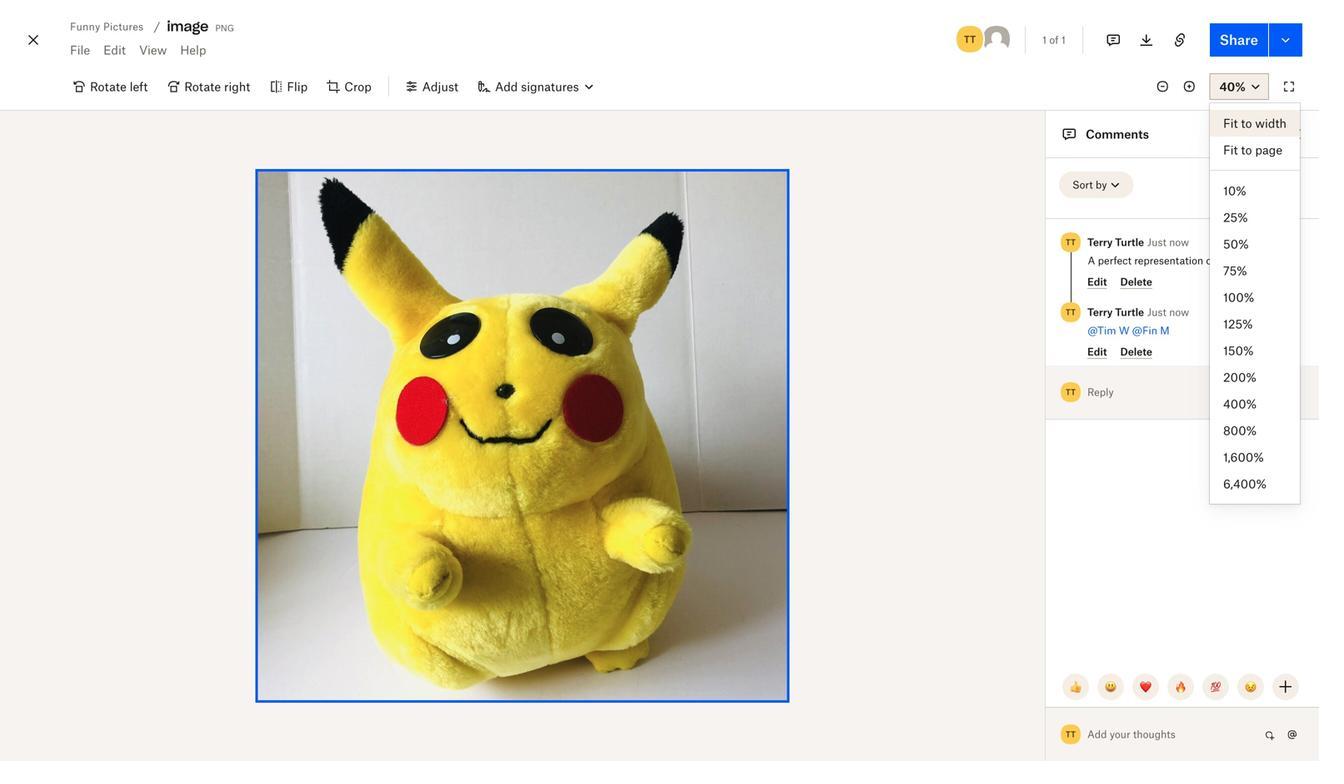 Task type: vqa. For each thing, say whether or not it's contained in the screenshot.
Terry in the Terry Turtle Just now @Tim W @Fin M
yes



Task type: describe. For each thing, give the bounding box(es) containing it.
2 1 from the left
[[1062, 34, 1066, 46]]

image
[[167, 18, 209, 35]]

terry turtle just now
[[1088, 236, 1190, 249]]

🔥
[[1175, 681, 1187, 695]]

Reply text field
[[1088, 379, 1260, 406]]

share button
[[1210, 23, 1269, 57]]

1 1 from the left
[[1043, 34, 1047, 46]]

🔥 button
[[1168, 674, 1194, 701]]

fit for fit to width
[[1224, 116, 1238, 130]]

@tim
[[1088, 325, 1117, 337]]

a perfect representation of modern art
[[1088, 255, 1271, 267]]

maria williams image
[[982, 24, 1012, 54]]

modern
[[1218, 255, 1255, 267]]

/ image png
[[154, 18, 234, 35]]

close image
[[23, 27, 43, 53]]

6,400%
[[1224, 477, 1267, 491]]

👍 button
[[1063, 674, 1089, 701]]

@fin
[[1133, 325, 1158, 337]]

page
[[1256, 143, 1283, 157]]

150%
[[1224, 344, 1254, 358]]

width
[[1256, 116, 1287, 130]]

turtle for terry turtle just now
[[1115, 236, 1144, 249]]

now for terry turtle just now
[[1170, 236, 1190, 249]]

fit to width
[[1224, 116, 1287, 130]]

thoughts
[[1134, 729, 1176, 741]]

75%
[[1224, 264, 1248, 278]]

art
[[1258, 255, 1271, 267]]

💯
[[1210, 681, 1222, 695]]

10%
[[1224, 184, 1247, 198]]

terry for terry turtle just now @tim w @fin m
[[1088, 306, 1113, 319]]

m
[[1161, 325, 1170, 337]]

terry turtle image
[[955, 24, 985, 54]]

😃 button
[[1098, 674, 1124, 701]]

comments
[[1086, 127, 1149, 141]]

just for terry turtle just now
[[1148, 236, 1167, 249]]

close right sidebar image
[[1286, 124, 1306, 144]]

/
[[154, 20, 160, 34]]



Task type: locate. For each thing, give the bounding box(es) containing it.
w
[[1119, 325, 1130, 337]]

1 vertical spatial fit
[[1224, 143, 1238, 157]]

1,600%
[[1224, 451, 1264, 465]]

of right 'maria williams' image
[[1050, 34, 1059, 46]]

reply image
[[1088, 383, 1246, 402]]

1 turtle from the top
[[1115, 236, 1144, 249]]

of
[[1050, 34, 1059, 46], [1207, 255, 1216, 267]]

now for terry turtle just now @tim w @fin m
[[1170, 306, 1190, 319]]

perfect
[[1098, 255, 1132, 267]]

turtle up w
[[1115, 306, 1144, 319]]

terry up a
[[1088, 236, 1113, 249]]

to left width
[[1241, 116, 1252, 130]]

representation
[[1135, 255, 1204, 267]]

terry for terry turtle just now
[[1088, 236, 1113, 249]]

1 vertical spatial just
[[1148, 306, 1167, 319]]

❤️ button
[[1133, 674, 1159, 701]]

add your thoughts
[[1088, 729, 1176, 741]]

now up m
[[1170, 306, 1190, 319]]

200%
[[1224, 371, 1257, 385]]

to
[[1241, 116, 1252, 130], [1241, 143, 1252, 157]]

0 horizontal spatial 1
[[1043, 34, 1047, 46]]

fit to page
[[1224, 143, 1283, 157]]

just
[[1148, 236, 1167, 249], [1148, 306, 1167, 319]]

reply
[[1088, 386, 1114, 399]]

2 just from the top
[[1148, 306, 1167, 319]]

1 terry from the top
[[1088, 236, 1113, 249]]

😣
[[1245, 681, 1257, 695]]

terry turtle just now @tim w @fin m
[[1088, 306, 1190, 337]]

to for width
[[1241, 116, 1252, 130]]

100%
[[1224, 290, 1255, 305]]

share
[[1220, 32, 1259, 48]]

now inside "terry turtle just now @tim w @fin m"
[[1170, 306, 1190, 319]]

to left page
[[1241, 143, 1252, 157]]

1 vertical spatial to
[[1241, 143, 1252, 157]]

❤️
[[1140, 681, 1152, 695]]

now up a perfect representation of modern art
[[1170, 236, 1190, 249]]

fit down fit to width
[[1224, 143, 1238, 157]]

1 vertical spatial terry
[[1088, 306, 1113, 319]]

2 to from the top
[[1241, 143, 1252, 157]]

0 vertical spatial fit
[[1224, 116, 1238, 130]]

add
[[1088, 729, 1107, 741]]

fit for fit to page
[[1224, 143, 1238, 157]]

just up m
[[1148, 306, 1167, 319]]

1 just from the top
[[1148, 236, 1167, 249]]

a
[[1088, 255, 1096, 267]]

just up representation
[[1148, 236, 1167, 249]]

1 of 1
[[1043, 34, 1066, 46]]

just for terry turtle just now @tim w @fin m
[[1148, 306, 1167, 319]]

1 fit from the top
[[1224, 116, 1238, 130]]

to for page
[[1241, 143, 1252, 157]]

1 horizontal spatial of
[[1207, 255, 1216, 267]]

Add your thoughts text field
[[1088, 722, 1260, 749]]

😣 button
[[1238, 674, 1265, 701]]

1 vertical spatial turtle
[[1115, 306, 1144, 319]]

0 vertical spatial terry
[[1088, 236, 1113, 249]]

terry
[[1088, 236, 1113, 249], [1088, 306, 1113, 319]]

1 vertical spatial now
[[1170, 306, 1190, 319]]

💯 button
[[1203, 674, 1229, 701]]

2 fit from the top
[[1224, 143, 1238, 157]]

turtle
[[1115, 236, 1144, 249], [1115, 306, 1144, 319]]

add your thoughts image
[[1088, 726, 1246, 744]]

0 vertical spatial of
[[1050, 34, 1059, 46]]

turtle inside "terry turtle just now @tim w @fin m"
[[1115, 306, 1144, 319]]

2 turtle from the top
[[1115, 306, 1144, 319]]

of left modern
[[1207, 255, 1216, 267]]

👍
[[1070, 681, 1082, 695]]

1 to from the top
[[1241, 116, 1252, 130]]

0 vertical spatial turtle
[[1115, 236, 1144, 249]]

0 vertical spatial now
[[1170, 236, 1190, 249]]

1 horizontal spatial 1
[[1062, 34, 1066, 46]]

1
[[1043, 34, 1047, 46], [1062, 34, 1066, 46]]

now
[[1170, 236, 1190, 249], [1170, 306, 1190, 319]]

1 vertical spatial of
[[1207, 255, 1216, 267]]

50%
[[1224, 237, 1249, 251]]

terry inside "terry turtle just now @tim w @fin m"
[[1088, 306, 1113, 319]]

fit
[[1224, 116, 1238, 130], [1224, 143, 1238, 157]]

turtle up perfect
[[1115, 236, 1144, 249]]

125%
[[1224, 317, 1253, 331]]

0 horizontal spatial of
[[1050, 34, 1059, 46]]

😃
[[1105, 681, 1117, 695]]

just inside "terry turtle just now @tim w @fin m"
[[1148, 306, 1167, 319]]

25%
[[1224, 210, 1248, 225]]

1 now from the top
[[1170, 236, 1190, 249]]

fit up the fit to page
[[1224, 116, 1238, 130]]

800%
[[1224, 424, 1257, 438]]

png
[[215, 20, 234, 34]]

2 terry from the top
[[1088, 306, 1113, 319]]

400%
[[1224, 397, 1257, 411]]

turtle for terry turtle just now @tim w @fin m
[[1115, 306, 1144, 319]]

0 vertical spatial to
[[1241, 116, 1252, 130]]

2 now from the top
[[1170, 306, 1190, 319]]

terry up @tim
[[1088, 306, 1113, 319]]

0 vertical spatial just
[[1148, 236, 1167, 249]]

your
[[1110, 729, 1131, 741]]



